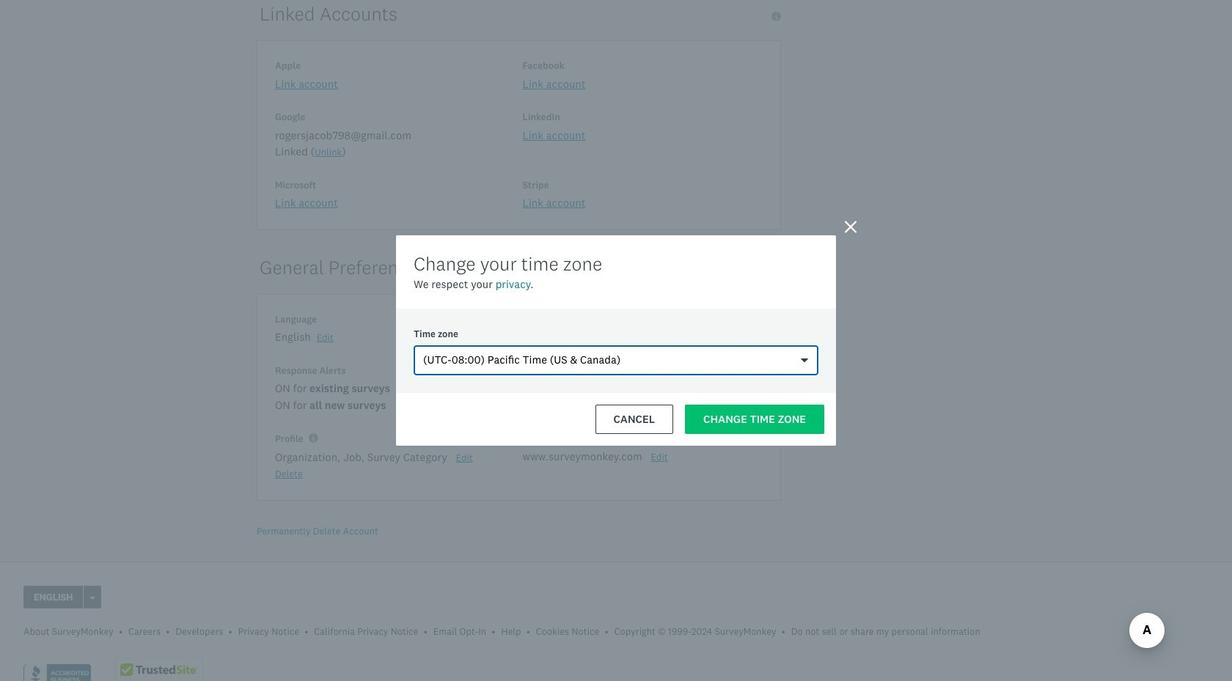 Task type: describe. For each thing, give the bounding box(es) containing it.
trustedsite helps keep you safe from identity theft, credit card fraud, spyware, spam, viruses and online scams image
[[115, 658, 203, 681]]



Task type: vqa. For each thing, say whether or not it's contained in the screenshot.
TrustedSite helps keep you safe from identity theft, credit card fraud, spyware, spam, viruses and online scams 'image' on the bottom
yes



